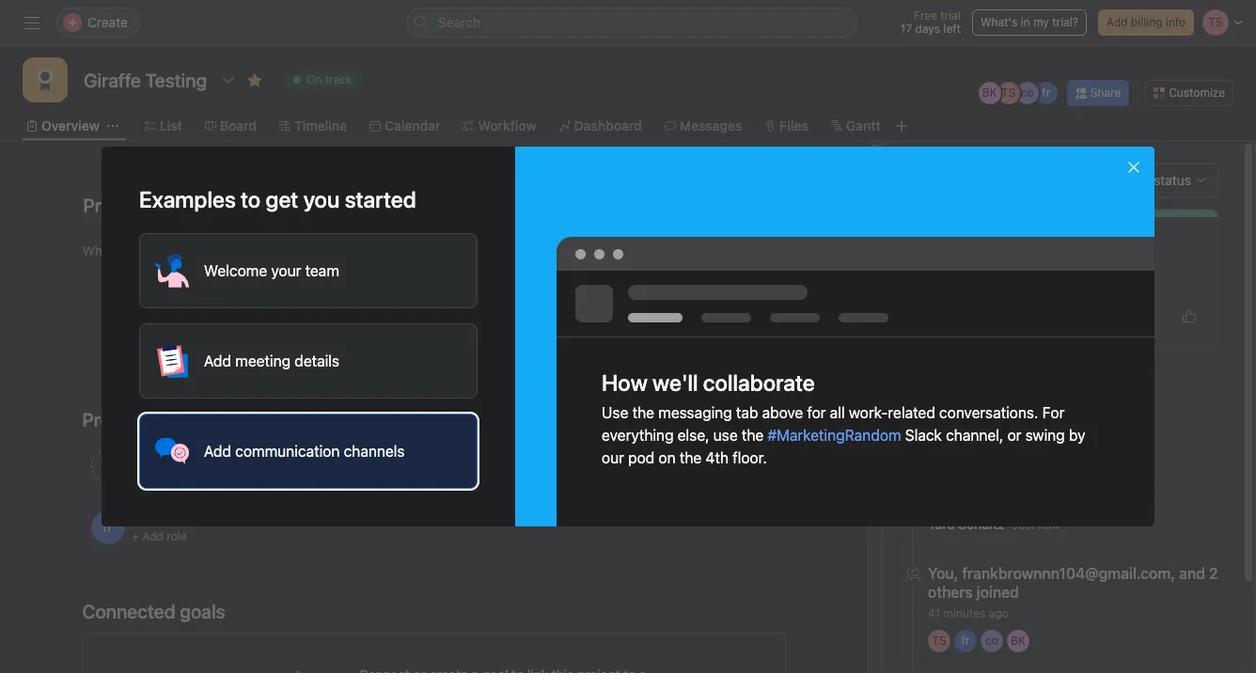 Task type: locate. For each thing, give the bounding box(es) containing it.
use
[[714, 427, 738, 444]]

41
[[928, 607, 941, 621]]

add for add billing info
[[1107, 15, 1128, 29]]

1 vertical spatial the
[[742, 427, 764, 444]]

left
[[944, 22, 961, 36]]

add
[[1107, 15, 1128, 29], [204, 353, 231, 370], [204, 443, 231, 460]]

bk down joined
[[1011, 634, 1026, 648]]

fr
[[1042, 86, 1051, 100], [962, 634, 970, 648]]

files link
[[765, 116, 809, 136]]

add billing info
[[1107, 15, 1186, 29]]

your
[[271, 262, 301, 279]]

to
[[241, 186, 261, 213], [1034, 445, 1049, 462]]

to down swing
[[1034, 445, 1049, 462]]

0 horizontal spatial co
[[986, 634, 999, 648]]

all
[[830, 404, 845, 421]]

board
[[220, 118, 257, 134]]

1 horizontal spatial co
[[1021, 86, 1034, 100]]

0 vertical spatial fr
[[1042, 86, 1051, 100]]

co
[[1021, 86, 1034, 100], [986, 634, 999, 648]]

above
[[762, 404, 803, 421]]

0 horizontal spatial to
[[241, 186, 261, 213]]

to left get
[[241, 186, 261, 213]]

fr left share button
[[1042, 86, 1051, 100]]

tab
[[736, 404, 758, 421]]

connected goals
[[82, 601, 225, 623]]

for
[[807, 404, 826, 421]]

17
[[901, 22, 912, 36]]

details
[[295, 353, 340, 370]]

the down the else,
[[680, 450, 702, 466]]

ts
[[1002, 86, 1016, 100], [932, 634, 947, 648]]

workflow
[[478, 118, 537, 134]]

0 vertical spatial add
[[1107, 15, 1128, 29]]

-
[[1023, 233, 1030, 250]]

None text field
[[79, 63, 212, 97]]

my
[[1034, 15, 1049, 29]]

add inside button
[[1107, 15, 1128, 29]]

on
[[659, 450, 676, 466]]

0 horizontal spatial the
[[632, 404, 655, 421]]

bk
[[982, 86, 997, 100], [1011, 634, 1026, 648]]

ago
[[989, 607, 1009, 621]]

1 horizontal spatial to
[[1034, 445, 1049, 462]]

send message to members
[[928, 445, 1118, 462]]

1 vertical spatial co
[[986, 634, 999, 648]]

2 horizontal spatial the
[[742, 427, 764, 444]]

everything
[[602, 427, 674, 444]]

the
[[632, 404, 655, 421], [742, 427, 764, 444], [680, 450, 702, 466]]

add left communication
[[204, 443, 231, 460]]

list
[[160, 118, 182, 134]]

slack channel, or swing by our pod on the 4th floor.
[[602, 427, 1086, 466]]

examples to get you started
[[139, 186, 416, 213]]

add left meeting
[[204, 353, 231, 370]]

1 vertical spatial add
[[204, 353, 231, 370]]

#marketingrandom
[[768, 427, 901, 444]]

and
[[1179, 565, 1205, 582]]

0 horizontal spatial bk
[[982, 86, 997, 100]]

slack
[[905, 427, 942, 444]]

co down the "what's in my trial?" button
[[1021, 86, 1034, 100]]

1 horizontal spatial the
[[680, 450, 702, 466]]

billing
[[1131, 15, 1163, 29]]

2 vertical spatial add
[[204, 443, 231, 460]]

swing
[[1026, 427, 1065, 444]]

messages
[[680, 118, 742, 134]]

meeting
[[235, 353, 291, 370]]

for
[[1042, 404, 1065, 421]]

1 vertical spatial bk
[[1011, 634, 1026, 648]]

update
[[971, 233, 1020, 250]]

you started
[[303, 186, 416, 213]]

fr down minutes on the bottom right
[[962, 634, 970, 648]]

the up floor.
[[742, 427, 764, 444]]

1 horizontal spatial fr
[[1042, 86, 1051, 100]]

bk down what's
[[982, 86, 997, 100]]

ts down 41
[[932, 634, 947, 648]]

now
[[1038, 518, 1060, 532]]

dashboard
[[574, 118, 642, 134]]

ts down what's
[[1002, 86, 1016, 100]]

1 horizontal spatial bk
[[1011, 634, 1026, 648]]

use the messaging tab above for all work-related conversations. for everything else, use the
[[602, 404, 1065, 444]]

pod
[[628, 450, 655, 466]]

gantt link
[[831, 116, 881, 136]]

1 vertical spatial to
[[1034, 445, 1049, 462]]

free
[[914, 8, 938, 23]]

2 vertical spatial the
[[680, 450, 702, 466]]

the inside slack channel, or swing by our pod on the 4th floor.
[[680, 450, 702, 466]]

how
[[602, 370, 648, 396]]

add left billing
[[1107, 15, 1128, 29]]

0 vertical spatial to
[[241, 186, 261, 213]]

trial?
[[1053, 15, 1079, 29]]

others
[[928, 584, 973, 601]]

gantt
[[846, 118, 881, 134]]

tara
[[928, 516, 955, 532]]

0 horizontal spatial ts
[[932, 634, 947, 648]]

in
[[1021, 15, 1030, 29]]

1 vertical spatial fr
[[962, 634, 970, 648]]

project roles
[[82, 409, 188, 431]]

ribbon image
[[34, 69, 56, 91]]

conversations.
[[939, 404, 1039, 421]]

0 vertical spatial ts
[[1002, 86, 1016, 100]]

timeline link
[[279, 116, 347, 136]]

4th
[[706, 450, 729, 466]]

joined
[[977, 584, 1019, 601]]

list link
[[145, 116, 182, 136]]

the up everything
[[632, 404, 655, 421]]

co down the ago
[[986, 634, 999, 648]]

0 vertical spatial the
[[632, 404, 655, 421]]



Task type: vqa. For each thing, say whether or not it's contained in the screenshot.
left Portfolios Link
no



Task type: describe. For each thing, give the bounding box(es) containing it.
floor.
[[733, 450, 767, 466]]

Project description title text field
[[71, 186, 247, 226]]

summary
[[922, 264, 984, 280]]

remove from starred image
[[247, 72, 262, 87]]

0 vertical spatial co
[[1021, 86, 1034, 100]]

minutes
[[944, 607, 986, 621]]

free trial 17 days left
[[901, 8, 961, 36]]

2
[[1209, 565, 1218, 582]]

calendar link
[[370, 116, 441, 136]]

what's
[[981, 15, 1018, 29]]

1 vertical spatial ts
[[932, 634, 947, 648]]

related
[[888, 404, 936, 421]]

add for add meeting details
[[204, 353, 231, 370]]

you, frankbrownnn104@gmail.com, and 2 others joined button
[[928, 564, 1219, 602]]

welcome your team
[[204, 262, 339, 279]]

send
[[928, 445, 964, 462]]

welcome
[[204, 262, 267, 279]]

frankbrownnn104@gmail.com,
[[962, 565, 1176, 582]]

share button
[[1067, 80, 1130, 106]]

workflow link
[[463, 116, 537, 136]]

files
[[780, 118, 809, 134]]

0 vertical spatial bk
[[982, 86, 997, 100]]

how we'll collaborate
[[602, 370, 815, 396]]

tara schultz link
[[928, 516, 1005, 532]]

channels
[[344, 443, 405, 460]]

board link
[[205, 116, 257, 136]]

what's in my trial? button
[[972, 9, 1087, 36]]

get
[[266, 186, 298, 213]]

dashboard link
[[559, 116, 642, 136]]

overview link
[[26, 116, 100, 136]]

overview
[[41, 118, 100, 134]]

add meeting details
[[204, 353, 340, 370]]

calendar
[[385, 118, 441, 134]]

latest status update element
[[906, 209, 1219, 350]]

messaging
[[658, 404, 732, 421]]

messages link
[[665, 116, 742, 136]]

status update - nov 1
[[922, 233, 1072, 250]]

you,
[[928, 565, 959, 582]]

members
[[1052, 445, 1118, 462]]

info
[[1166, 15, 1186, 29]]

0 likes. click to like this task image
[[1182, 308, 1197, 323]]

1 horizontal spatial ts
[[1002, 86, 1016, 100]]

close image
[[1127, 160, 1142, 175]]

status
[[922, 233, 967, 250]]

0 horizontal spatial fr
[[962, 634, 970, 648]]

what's in my trial?
[[981, 15, 1079, 29]]

add communication channels
[[204, 443, 405, 460]]

you, frankbrownnn104@gmail.com, and 2 others joined 41 minutes ago
[[928, 565, 1218, 621]]

timeline
[[294, 118, 347, 134]]

else,
[[678, 427, 710, 444]]

work-
[[849, 404, 888, 421]]

or
[[1008, 427, 1022, 444]]

use
[[602, 404, 629, 421]]

days
[[916, 22, 940, 36]]

search list box
[[406, 8, 858, 38]]

communication
[[235, 443, 340, 460]]

add for add communication channels
[[204, 443, 231, 460]]

we'll collaborate
[[653, 370, 815, 396]]

examples
[[139, 186, 236, 213]]

our
[[602, 450, 624, 466]]

by
[[1069, 427, 1086, 444]]

send message to members button
[[928, 445, 1118, 462]]

team
[[305, 262, 339, 279]]

tara schultz just now
[[928, 516, 1060, 532]]

example text for how we'll collaborate section image
[[557, 237, 1155, 527]]

search button
[[406, 8, 858, 38]]

channel,
[[946, 427, 1004, 444]]

trial
[[941, 8, 961, 23]]

share
[[1091, 86, 1121, 100]]

add billing info button
[[1098, 9, 1194, 36]]

message
[[968, 445, 1031, 462]]

nov 1
[[1034, 233, 1072, 250]]



